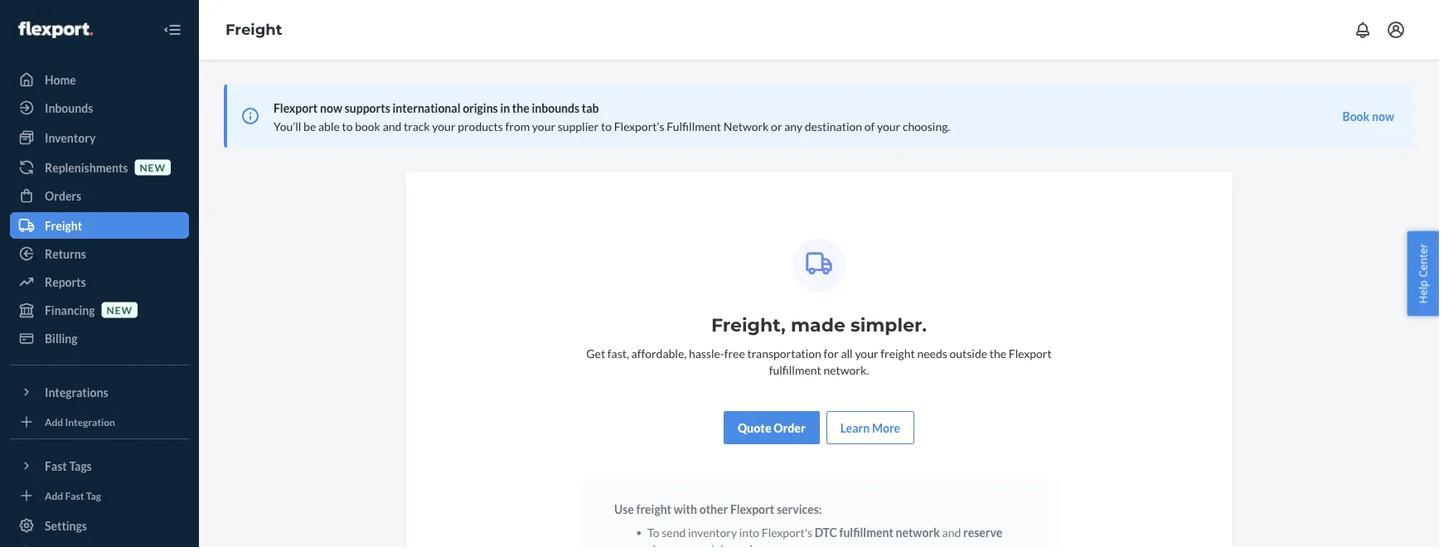 Task type: vqa. For each thing, say whether or not it's contained in the screenshot.
Orders link
yes



Task type: locate. For each thing, give the bounding box(es) containing it.
0 horizontal spatial flexport
[[274, 101, 318, 115]]

0 vertical spatial flexport
[[274, 101, 318, 115]]

services:
[[777, 502, 822, 516]]

1 vertical spatial and
[[943, 525, 961, 539]]

freight up to
[[636, 502, 672, 516]]

close navigation image
[[163, 20, 182, 40]]

inbounds link
[[10, 95, 189, 121]]

network.
[[824, 363, 869, 377]]

flexport inside get fast, affordable, hassle-free transportation for all your freight needs outside the flexport fulfillment network.
[[1009, 346, 1052, 360]]

dtc
[[815, 525, 837, 539]]

simpler.
[[851, 314, 927, 336]]

inventory
[[45, 131, 96, 145]]

flexport inside flexport now supports international origins in the inbounds tab you'll be able to book and track your products from your supplier to flexport's fulfillment network or any destination of your choosing.
[[274, 101, 318, 115]]

the right "outside"
[[990, 346, 1007, 360]]

add integration
[[45, 416, 115, 428]]

freight link
[[226, 20, 282, 39], [10, 212, 189, 239]]

0 horizontal spatial and
[[383, 119, 402, 133]]

fast inside dropdown button
[[45, 459, 67, 473]]

book
[[1343, 109, 1370, 123]]

0 horizontal spatial freight
[[636, 502, 672, 516]]

new down reports link
[[107, 304, 133, 316]]

add
[[45, 416, 63, 428], [45, 490, 63, 502]]

settings
[[45, 519, 87, 533]]

storage
[[648, 542, 687, 547]]

your right the of
[[877, 119, 901, 133]]

your
[[432, 119, 456, 133], [532, 119, 556, 133], [877, 119, 901, 133], [855, 346, 879, 360]]

open account menu image
[[1387, 20, 1406, 40]]

and left reserve
[[943, 525, 961, 539]]

1 horizontal spatial and
[[943, 525, 961, 539]]

0 vertical spatial freight
[[881, 346, 915, 360]]

now up 'able'
[[320, 101, 342, 115]]

0 horizontal spatial new
[[107, 304, 133, 316]]

quote order button
[[724, 411, 820, 445]]

1 horizontal spatial to
[[601, 119, 612, 133]]

1 vertical spatial freight link
[[10, 212, 189, 239]]

flexport's
[[762, 525, 813, 539]]

supplier
[[558, 119, 599, 133]]

learn more
[[841, 421, 901, 435]]

get
[[587, 346, 605, 360]]

freight
[[881, 346, 915, 360], [636, 502, 672, 516]]

0 vertical spatial fulfillment
[[769, 363, 822, 377]]

0 vertical spatial add
[[45, 416, 63, 428]]

1 horizontal spatial flexport
[[731, 502, 775, 516]]

1 horizontal spatial the
[[990, 346, 1007, 360]]

2 vertical spatial flexport
[[731, 502, 775, 516]]

1 vertical spatial flexport
[[1009, 346, 1052, 360]]

2 horizontal spatial flexport
[[1009, 346, 1052, 360]]

billing link
[[10, 325, 189, 352]]

to right 'able'
[[342, 119, 353, 133]]

now right the book
[[1372, 109, 1395, 123]]

freight up returns
[[45, 219, 82, 233]]

0 vertical spatial new
[[140, 161, 166, 173]]

freight down simpler.
[[881, 346, 915, 360]]

1 vertical spatial the
[[990, 346, 1007, 360]]

1 horizontal spatial fulfillment
[[840, 525, 894, 539]]

the right "in"
[[512, 101, 530, 115]]

1 add from the top
[[45, 416, 63, 428]]

book now
[[1343, 109, 1395, 123]]

2 add from the top
[[45, 490, 63, 502]]

integrations
[[45, 385, 108, 399]]

now inside flexport now supports international origins in the inbounds tab you'll be able to book and track your products from your supplier to flexport's fulfillment network or any destination of your choosing.
[[320, 101, 342, 115]]

reserve
[[964, 525, 1003, 539]]

orders
[[45, 189, 81, 203]]

fast
[[45, 459, 67, 473], [65, 490, 84, 502]]

affordable,
[[632, 346, 687, 360]]

0 vertical spatial fast
[[45, 459, 67, 473]]

0 vertical spatial the
[[512, 101, 530, 115]]

international
[[393, 101, 461, 115]]

fulfillment inside get fast, affordable, hassle-free transportation for all your freight needs outside the flexport fulfillment network.
[[769, 363, 822, 377]]

the
[[512, 101, 530, 115], [990, 346, 1007, 360]]

0 horizontal spatial fulfillment
[[769, 363, 822, 377]]

flexport's
[[614, 119, 665, 133]]

0 horizontal spatial freight link
[[10, 212, 189, 239]]

track
[[404, 119, 430, 133]]

0 vertical spatial freight
[[226, 20, 282, 39]]

fulfillment right dtc
[[840, 525, 894, 539]]

learn more link
[[827, 411, 915, 445]]

0 horizontal spatial the
[[512, 101, 530, 115]]

of
[[865, 119, 875, 133]]

made
[[791, 314, 846, 336]]

home
[[45, 73, 76, 87]]

2 to from the left
[[601, 119, 612, 133]]

freight link up returns link at the left
[[10, 212, 189, 239]]

1 horizontal spatial freight
[[881, 346, 915, 360]]

flexport
[[274, 101, 318, 115], [1009, 346, 1052, 360], [731, 502, 775, 516]]

1 horizontal spatial now
[[1372, 109, 1395, 123]]

1 vertical spatial fulfillment
[[840, 525, 894, 539]]

your right all
[[855, 346, 879, 360]]

1 horizontal spatial new
[[140, 161, 166, 173]]

learn
[[841, 421, 870, 435]]

help center
[[1416, 244, 1431, 304]]

new
[[140, 161, 166, 173], [107, 304, 133, 316]]

fulfillment
[[769, 363, 822, 377], [840, 525, 894, 539]]

freight,
[[711, 314, 786, 336]]

reports link
[[10, 269, 189, 295]]

0 horizontal spatial to
[[342, 119, 353, 133]]

to right supplier
[[601, 119, 612, 133]]

add for add fast tag
[[45, 490, 63, 502]]

flexport up into
[[731, 502, 775, 516]]

fast left tag
[[65, 490, 84, 502]]

now
[[320, 101, 342, 115], [1372, 109, 1395, 123]]

fulfillment down transportation
[[769, 363, 822, 377]]

0 vertical spatial freight link
[[226, 20, 282, 39]]

add up settings
[[45, 490, 63, 502]]

integrations button
[[10, 379, 189, 406]]

and inside flexport now supports international origins in the inbounds tab you'll be able to book and track your products from your supplier to flexport's fulfillment network or any destination of your choosing.
[[383, 119, 402, 133]]

freight
[[226, 20, 282, 39], [45, 219, 82, 233]]

new up orders link
[[140, 161, 166, 173]]

add left integration
[[45, 416, 63, 428]]

to
[[342, 119, 353, 133], [601, 119, 612, 133]]

0 vertical spatial and
[[383, 119, 402, 133]]

1 vertical spatial freight
[[636, 502, 672, 516]]

1 vertical spatial fast
[[65, 490, 84, 502]]

learn more button
[[841, 420, 901, 436]]

into
[[740, 525, 760, 539]]

1 vertical spatial new
[[107, 304, 133, 316]]

use
[[615, 502, 634, 516]]

or
[[771, 119, 782, 133]]

send
[[662, 525, 686, 539]]

freight, made simpler.
[[711, 314, 927, 336]]

your down inbounds
[[532, 119, 556, 133]]

more
[[872, 421, 901, 435]]

freight right close navigation image
[[226, 20, 282, 39]]

fast left tags
[[45, 459, 67, 473]]

with
[[674, 502, 697, 516]]

now for flexport
[[320, 101, 342, 115]]

and
[[383, 119, 402, 133], [943, 525, 961, 539]]

reserve storage
[[648, 525, 1003, 547]]

freight link right close navigation image
[[226, 20, 282, 39]]

outside
[[950, 346, 988, 360]]

and right book
[[383, 119, 402, 133]]

add fast tag link
[[10, 486, 189, 506]]

1 vertical spatial add
[[45, 490, 63, 502]]

flexport up you'll
[[274, 101, 318, 115]]

inventory link
[[10, 124, 189, 151]]

0 horizontal spatial now
[[320, 101, 342, 115]]

flexport right "outside"
[[1009, 346, 1052, 360]]

now inside button
[[1372, 109, 1395, 123]]

add fast tag
[[45, 490, 101, 502]]

0 horizontal spatial freight
[[45, 219, 82, 233]]



Task type: describe. For each thing, give the bounding box(es) containing it.
add for add integration
[[45, 416, 63, 428]]

1 vertical spatial freight
[[45, 219, 82, 233]]

quote order
[[738, 421, 806, 435]]

origins
[[463, 101, 498, 115]]

you'll
[[274, 119, 301, 133]]

in
[[500, 101, 510, 115]]

returns
[[45, 247, 86, 261]]

1 horizontal spatial freight link
[[226, 20, 282, 39]]

1 to from the left
[[342, 119, 353, 133]]

for
[[824, 346, 839, 360]]

fast tags
[[45, 459, 92, 473]]

needs
[[918, 346, 948, 360]]

open notifications image
[[1353, 20, 1373, 40]]

to send inventory into flexport's dtc fulfillment network and
[[648, 525, 964, 539]]

tag
[[86, 490, 101, 502]]

any
[[785, 119, 803, 133]]

all
[[841, 346, 853, 360]]

book
[[355, 119, 381, 133]]

inventory
[[688, 525, 737, 539]]

replenishments
[[45, 160, 128, 175]]

fast tags button
[[10, 453, 189, 479]]

free
[[725, 346, 745, 360]]

flexport now supports international origins in the inbounds tab you'll be able to book and track your products from your supplier to flexport's fulfillment network or any destination of your choosing.
[[274, 101, 951, 133]]

products
[[458, 119, 503, 133]]

new for replenishments
[[140, 161, 166, 173]]

choosing.
[[903, 119, 951, 133]]

help
[[1416, 280, 1431, 304]]

hassle-
[[689, 346, 725, 360]]

other
[[700, 502, 728, 516]]

inbounds
[[45, 101, 93, 115]]

transportation
[[748, 346, 822, 360]]

billing
[[45, 331, 78, 345]]

1 horizontal spatial freight
[[226, 20, 282, 39]]

to
[[648, 525, 660, 539]]

tags
[[69, 459, 92, 473]]

financing
[[45, 303, 95, 317]]

book now button
[[1343, 108, 1395, 124]]

your down international
[[432, 119, 456, 133]]

destination
[[805, 119, 863, 133]]

from
[[505, 119, 530, 133]]

center
[[1416, 244, 1431, 278]]

inbounds
[[532, 101, 580, 115]]

able
[[318, 119, 340, 133]]

the inside get fast, affordable, hassle-free transportation for all your freight needs outside the flexport fulfillment network.
[[990, 346, 1007, 360]]

quote
[[738, 421, 772, 435]]

now for book
[[1372, 109, 1395, 123]]

integration
[[65, 416, 115, 428]]

network
[[896, 525, 940, 539]]

supports
[[345, 101, 390, 115]]

freight inside get fast, affordable, hassle-free transportation for all your freight needs outside the flexport fulfillment network.
[[881, 346, 915, 360]]

reports
[[45, 275, 86, 289]]

returns link
[[10, 240, 189, 267]]

fast,
[[608, 346, 629, 360]]

add integration link
[[10, 412, 189, 432]]

tab
[[582, 101, 599, 115]]

orders link
[[10, 182, 189, 209]]

help center button
[[1408, 231, 1440, 316]]

network
[[724, 119, 769, 133]]

use freight with other flexport services:
[[615, 502, 822, 516]]

fulfillment
[[667, 119, 722, 133]]

be
[[304, 119, 316, 133]]

flexport logo image
[[18, 22, 93, 38]]

home link
[[10, 66, 189, 93]]

get fast, affordable, hassle-free transportation for all your freight needs outside the flexport fulfillment network.
[[587, 346, 1052, 377]]

order
[[774, 421, 806, 435]]

your inside get fast, affordable, hassle-free transportation for all your freight needs outside the flexport fulfillment network.
[[855, 346, 879, 360]]

the inside flexport now supports international origins in the inbounds tab you'll be able to book and track your products from your supplier to flexport's fulfillment network or any destination of your choosing.
[[512, 101, 530, 115]]

new for financing
[[107, 304, 133, 316]]

settings link
[[10, 513, 189, 539]]



